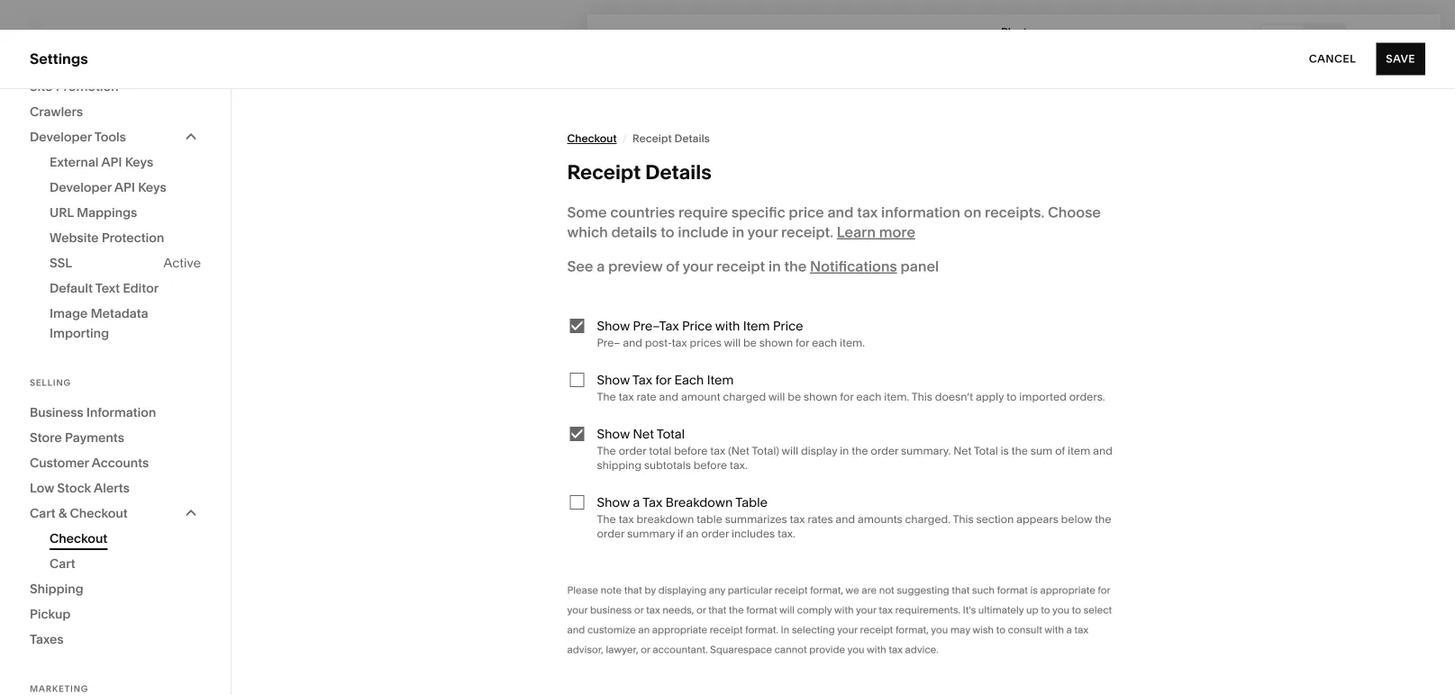 Task type: vqa. For each thing, say whether or not it's contained in the screenshot.
And inside show a tax breakdown table the tax breakdown table summarizes tax rates and amounts charged. this section appears below the order summary if an order includes tax.
yes



Task type: describe. For each thing, give the bounding box(es) containing it.
your down "are"
[[856, 605, 877, 617]]

tax inside the show tax for each item the tax rate and amount charged will be shown for each item. this doesn't apply to imported orders.
[[619, 391, 634, 404]]

section
[[977, 513, 1014, 526]]

suggesting
[[897, 585, 950, 597]]

website for website
[[30, 112, 86, 129]]

tax inside show pre–tax price with item price pre– and post-tax prices will be shown for each item.
[[672, 337, 687, 350]]

cannot
[[775, 644, 807, 657]]

api for external
[[101, 155, 122, 170]]

tax inside some countries require specific price and tax information on receipts. choose which details to include in your receipt.
[[857, 204, 878, 221]]

library
[[72, 462, 120, 480]]

information
[[882, 204, 961, 221]]

of inside show net total the order total before tax (net total) will display in the order summary. net total is the sum of item and shipping subtotals before tax.
[[1056, 445, 1065, 458]]

learn more link
[[837, 224, 916, 241]]

tax down by
[[646, 605, 660, 617]]

scheduling link
[[30, 271, 200, 292]]

keys for developer api keys
[[138, 180, 166, 195]]

table
[[736, 495, 768, 511]]

developer tools link
[[30, 124, 201, 150]]

or right needs,
[[697, 605, 706, 617]]

default
[[50, 281, 93, 296]]

to inside some countries require specific price and tax information on receipts. choose which details to include in your receipt.
[[661, 224, 675, 241]]

may
[[951, 625, 971, 637]]

or right lawyer,
[[641, 644, 650, 657]]

save button
[[1377, 43, 1426, 75]]

in inside some countries require specific price and tax information on receipts. choose which details to include in your receipt.
[[732, 224, 745, 241]]

see
[[567, 258, 594, 275]]

item
[[1068, 445, 1091, 458]]

on
[[964, 204, 982, 221]]

show net total the order total before tax (net total) will display in the order summary. net total is the sum of item and shipping subtotals before tax.
[[597, 427, 1113, 472]]

importing
[[50, 326, 109, 341]]

this inside the show tax for each item the tax rate and amount charged will be shown for each item. this doesn't apply to imported orders.
[[912, 391, 933, 404]]

provide
[[810, 644, 846, 657]]

analytics
[[30, 240, 93, 257]]

and inside the show a tax breakdown table the tax breakdown table summarizes tax rates and amounts charged. this section appears below the order summary if an order includes tax.
[[836, 513, 855, 526]]

shipping link
[[30, 577, 201, 602]]

help link
[[30, 525, 62, 545]]

advice.
[[905, 644, 939, 657]]

apply
[[976, 391, 1004, 404]]

sum
[[1031, 445, 1053, 458]]

the inside "please note that by displaying any particular receipt format, we are not suggesting that such format is appropriate for your business or tax needs, or that the format will comply with your tax requirements. it's ultimately up to you to select and customize an appropriate receipt format. in selecting your receipt format, you may wish to consult with a tax advisor, lawyer, or accountant. squarespace cannot provide you with tax advice."
[[729, 605, 744, 617]]

save
[[1386, 52, 1416, 65]]

with inside show pre–tax price with item price pre– and post-tax prices will be shown for each item.
[[715, 319, 740, 334]]

show for show a tax breakdown table
[[597, 495, 630, 511]]

require
[[679, 204, 728, 221]]

1 horizontal spatial checkout link
[[567, 123, 617, 155]]

summary.
[[901, 445, 951, 458]]

tools
[[94, 129, 126, 145]]

with right consult
[[1045, 625, 1064, 637]]

below
[[1061, 513, 1093, 526]]

2 settings from the top
[[30, 494, 86, 512]]

post-
[[645, 337, 672, 350]]

tax left rates
[[790, 513, 805, 526]]

(net
[[728, 445, 750, 458]]

panel
[[901, 258, 939, 275]]

specific
[[732, 204, 786, 221]]

price
[[789, 204, 824, 221]]

a inside "please note that by displaying any particular receipt format, we are not suggesting that such format is appropriate for your business or tax needs, or that the format will comply with your tax requirements. it's ultimately up to you to select and customize an appropriate receipt format. in selecting your receipt format, you may wish to consult with a tax advisor, lawyer, or accountant. squarespace cannot provide you with tax advice."
[[1067, 625, 1072, 637]]

order down table
[[702, 528, 729, 541]]

table
[[697, 513, 723, 526]]

more
[[879, 224, 916, 241]]

receipt down "are"
[[860, 625, 893, 637]]

tax. inside the show a tax breakdown table the tax breakdown table summarizes tax rates and amounts charged. this section appears below the order summary if an order includes tax.
[[778, 528, 796, 541]]

order left summary
[[597, 528, 625, 541]]

0 horizontal spatial format,
[[810, 585, 844, 597]]

store
[[30, 430, 62, 446]]

1 vertical spatial in
[[769, 258, 781, 275]]

for inside "please note that by displaying any particular receipt format, we are not suggesting that such format is appropriate for your business or tax needs, or that the format will comply with your tax requirements. it's ultimately up to you to select and customize an appropriate receipt format. in selecting your receipt format, you may wish to consult with a tax advisor, lawyer, or accountant. squarespace cannot provide you with tax advice."
[[1098, 585, 1111, 597]]

show for show pre–tax price with item price
[[597, 319, 630, 334]]

ssl
[[50, 256, 72, 271]]

image metadata importing link
[[50, 301, 201, 346]]

to left 'select'
[[1072, 605, 1082, 617]]

show pre–tax price with item price pre– and post-tax prices will be shown for each item.
[[597, 319, 865, 350]]

the inside show net total the order total before tax (net total) will display in the order summary. net total is the sum of item and shipping subtotals before tax.
[[597, 445, 616, 458]]

1 vertical spatial details
[[645, 160, 712, 184]]

tax down 'select'
[[1075, 625, 1089, 637]]

0 vertical spatial total
[[657, 427, 685, 442]]

cart for cart & checkout
[[30, 506, 56, 521]]

see a preview of your receipt in the notifications panel
[[567, 258, 939, 275]]

text
[[95, 281, 120, 296]]

plant
[[1001, 25, 1027, 38]]

and inside show pre–tax price with item price pre– and post-tax prices will be shown for each item.
[[623, 337, 643, 350]]

ultimately
[[979, 605, 1024, 617]]

the down receipt.
[[785, 258, 807, 275]]

shipping
[[30, 582, 83, 597]]

accountant.
[[653, 644, 708, 657]]

to right up
[[1041, 605, 1051, 617]]

url
[[50, 205, 74, 220]]

with down we
[[834, 605, 854, 617]]

this inside the show a tax breakdown table the tax breakdown table summarizes tax rates and amounts charged. this section appears below the order summary if an order includes tax.
[[953, 513, 974, 526]]

marketing inside marketing link
[[30, 176, 100, 193]]

external
[[50, 155, 99, 170]]

1 vertical spatial you
[[931, 625, 948, 637]]

learn
[[837, 224, 876, 241]]

receipt up 'comply'
[[775, 585, 808, 597]]

and inside some countries require specific price and tax information on receipts. choose which details to include in your receipt.
[[828, 204, 854, 221]]

please
[[567, 585, 598, 597]]

the right "display"
[[852, 445, 868, 458]]

in
[[781, 625, 790, 637]]

for inside show pre–tax price with item price pre– and post-tax prices will be shown for each item.
[[796, 337, 810, 350]]

stock
[[57, 481, 91, 496]]

default text editor
[[50, 281, 159, 296]]

1 horizontal spatial total
[[974, 445, 998, 458]]

includes
[[732, 528, 775, 541]]

if
[[678, 528, 684, 541]]

0 vertical spatial checkout
[[567, 132, 617, 145]]

shown for show tax for each item
[[804, 391, 838, 404]]

business
[[30, 405, 83, 420]]

cart link
[[50, 552, 201, 577]]

amount
[[681, 391, 721, 404]]

prices
[[690, 337, 722, 350]]

details
[[611, 224, 657, 241]]

0 vertical spatial of
[[666, 258, 680, 275]]

some
[[567, 204, 607, 221]]

and inside "please note that by displaying any particular receipt format, we are not suggesting that such format is appropriate for your business or tax needs, or that the format will comply with your tax requirements. it's ultimately up to you to select and customize an appropriate receipt format. in selecting your receipt format, you may wish to consult with a tax advisor, lawyer, or accountant. squarespace cannot provide you with tax advice."
[[567, 625, 585, 637]]

developer for developer tools
[[30, 129, 92, 145]]

will inside the show tax for each item the tax rate and amount charged will be shown for each item. this doesn't apply to imported orders.
[[769, 391, 785, 404]]

the left sum
[[1012, 445, 1028, 458]]

0 vertical spatial details
[[675, 132, 710, 145]]

rates
[[808, 513, 833, 526]]

is inside show net total the order total before tax (net total) will display in the order summary. net total is the sum of item and shipping subtotals before tax.
[[1001, 445, 1009, 458]]

2 vertical spatial checkout
[[50, 531, 107, 547]]

which
[[567, 224, 608, 241]]

2 price from the left
[[773, 319, 804, 334]]

payments
[[65, 430, 124, 446]]

with left advice. at the right bottom of the page
[[867, 644, 887, 657]]

tax inside show net total the order total before tax (net total) will display in the order summary. net total is the sum of item and shipping subtotals before tax.
[[711, 445, 726, 458]]

display
[[801, 445, 838, 458]]

receipt details
[[567, 160, 712, 184]]

checkout inside dropdown button
[[70, 506, 128, 521]]

website link
[[30, 111, 200, 132]]

john smith button
[[27, 582, 200, 617]]

squarespace
[[710, 644, 772, 657]]

help
[[30, 526, 62, 544]]

cancel
[[1309, 52, 1357, 65]]

item for with
[[743, 319, 770, 334]]

notifications link
[[810, 258, 897, 275]]

contacts
[[30, 208, 92, 225]]

a for preview
[[597, 258, 605, 275]]

your down please at the left of the page
[[567, 605, 588, 617]]

receipt up squarespace
[[710, 625, 743, 637]]

0 horizontal spatial that
[[624, 585, 642, 597]]

settings link
[[30, 493, 200, 515]]

external api keys link
[[50, 150, 201, 175]]

to inside the show tax for each item the tax rate and amount charged will be shown for each item. this doesn't apply to imported orders.
[[1007, 391, 1017, 404]]

contacts link
[[30, 207, 200, 228]]

website protection
[[50, 230, 164, 246]]

asset library link
[[30, 461, 200, 483]]

analytics link
[[30, 239, 200, 260]]

choose
[[1048, 204, 1101, 221]]

1 vertical spatial before
[[694, 459, 727, 472]]



Task type: locate. For each thing, give the bounding box(es) containing it.
breakdown
[[637, 513, 694, 526]]

url mappings link
[[50, 200, 201, 225]]

0 vertical spatial appropriate
[[1041, 585, 1096, 597]]

0 horizontal spatial each
[[812, 337, 837, 350]]

1 vertical spatial keys
[[138, 180, 166, 195]]

customize
[[588, 625, 636, 637]]

2 show from the top
[[597, 373, 630, 388]]

will inside show pre–tax price with item price pre– and post-tax prices will be shown for each item.
[[724, 337, 741, 350]]

to right wish
[[997, 625, 1006, 637]]

mappings
[[77, 205, 137, 220]]

1 vertical spatial appropriate
[[652, 625, 708, 637]]

site promotion
[[30, 79, 119, 94]]

show
[[597, 319, 630, 334], [597, 373, 630, 388], [597, 427, 630, 442], [597, 495, 630, 511]]

low
[[30, 481, 54, 496]]

1 vertical spatial developer
[[50, 180, 112, 195]]

store payments
[[30, 430, 124, 446]]

item. for show tax for each item
[[884, 391, 910, 404]]

2 selling from the top
[[30, 378, 71, 388]]

an inside "please note that by displaying any particular receipt format, we are not suggesting that such format is appropriate for your business or tax needs, or that the format will comply with your tax requirements. it's ultimately up to you to select and customize an appropriate receipt format. in selecting your receipt format, you may wish to consult with a tax advisor, lawyer, or accountant. squarespace cannot provide you with tax advice."
[[638, 625, 650, 637]]

will
[[724, 337, 741, 350], [769, 391, 785, 404], [782, 445, 799, 458], [780, 605, 795, 617]]

appropriate up 'select'
[[1041, 585, 1096, 597]]

cart up shipping
[[50, 557, 75, 572]]

0 vertical spatial an
[[686, 528, 699, 541]]

of right sum
[[1056, 445, 1065, 458]]

1 vertical spatial the
[[597, 445, 616, 458]]

1 selling from the top
[[30, 144, 76, 161]]

1 vertical spatial is
[[1031, 585, 1038, 597]]

selling up business
[[30, 378, 71, 388]]

selling down crawlers
[[30, 144, 76, 161]]

price up prices
[[682, 319, 713, 334]]

and right the pre–
[[623, 337, 643, 350]]

you left "may"
[[931, 625, 948, 637]]

0 vertical spatial net
[[633, 427, 654, 442]]

item for each
[[707, 373, 734, 388]]

tax down not at the right
[[879, 605, 893, 617]]

2 horizontal spatial you
[[1053, 605, 1070, 617]]

and right rate
[[659, 391, 679, 404]]

to down countries
[[661, 224, 675, 241]]

price down the see a preview of your receipt in the notifications panel on the top of page
[[773, 319, 804, 334]]

website down site promotion
[[30, 112, 86, 129]]

and right rates
[[836, 513, 855, 526]]

marketing down external
[[30, 176, 100, 193]]

1 settings from the top
[[30, 50, 88, 68]]

1 vertical spatial format,
[[896, 625, 929, 637]]

item. inside show pre–tax price with item price pre– and post-tax prices will be shown for each item.
[[840, 337, 865, 350]]

or
[[634, 605, 644, 617], [697, 605, 706, 617], [641, 644, 650, 657]]

developer inside dropdown button
[[30, 129, 92, 145]]

0 horizontal spatial format
[[747, 605, 777, 617]]

cart & checkout button
[[30, 501, 201, 526]]

keys for external api keys
[[125, 155, 153, 170]]

metadata
[[91, 306, 148, 321]]

0 horizontal spatial net
[[633, 427, 654, 442]]

in
[[732, 224, 745, 241], [769, 258, 781, 275], [840, 445, 849, 458]]

website inside 'link'
[[30, 112, 86, 129]]

the inside the show a tax breakdown table the tax breakdown table summarizes tax rates and amounts charged. this section appears below the order summary if an order includes tax.
[[597, 513, 616, 526]]

item inside the show tax for each item the tax rate and amount charged will be shown for each item. this doesn't apply to imported orders.
[[707, 373, 734, 388]]

particular
[[728, 585, 772, 597]]

1 vertical spatial net
[[954, 445, 972, 458]]

0 vertical spatial marketing
[[30, 176, 100, 193]]

0 vertical spatial tax
[[633, 373, 653, 388]]

0 vertical spatial in
[[732, 224, 745, 241]]

information
[[86, 405, 156, 420]]

breakdown
[[666, 495, 733, 511]]

developer down crawlers
[[30, 129, 92, 145]]

an
[[686, 528, 699, 541], [638, 625, 650, 637]]

promotion
[[56, 79, 119, 94]]

checkout link down settings link
[[50, 526, 201, 552]]

1 horizontal spatial a
[[633, 495, 640, 511]]

that
[[624, 585, 642, 597], [952, 585, 970, 597], [709, 605, 727, 617]]

1 vertical spatial each
[[857, 391, 882, 404]]

1 horizontal spatial net
[[954, 445, 972, 458]]

/ receipt details
[[622, 132, 710, 145]]

0 horizontal spatial of
[[666, 258, 680, 275]]

tax left advice. at the right bottom of the page
[[889, 644, 903, 657]]

scheduling
[[30, 272, 107, 289]]

this
[[912, 391, 933, 404], [953, 513, 974, 526]]

keys up developer api keys link
[[125, 155, 153, 170]]

total
[[657, 427, 685, 442], [974, 445, 998, 458]]

tax up the learn more
[[857, 204, 878, 221]]

0 horizontal spatial be
[[744, 337, 757, 350]]

website for website protection
[[50, 230, 99, 246]]

the inside the show a tax breakdown table the tax breakdown table summarizes tax rates and amounts charged. this section appears below the order summary if an order includes tax.
[[1095, 513, 1112, 526]]

and up advisor,
[[567, 625, 585, 637]]

site promotion link
[[30, 74, 201, 99]]

format, up advice. at the right bottom of the page
[[896, 625, 929, 637]]

summary
[[627, 528, 675, 541]]

1 vertical spatial tax
[[643, 495, 663, 511]]

0 vertical spatial website
[[30, 112, 86, 129]]

4 show from the top
[[597, 495, 630, 511]]

before up subtotals
[[674, 445, 708, 458]]

1 horizontal spatial price
[[773, 319, 804, 334]]

item. up the show tax for each item the tax rate and amount charged will be shown for each item. this doesn't apply to imported orders.
[[840, 337, 865, 350]]

asset
[[30, 462, 69, 480]]

please note that by displaying any particular receipt format, we are not suggesting that such format is appropriate for your business or tax needs, or that the format will comply with your tax requirements. it's ultimately up to you to select and customize an appropriate receipt format. in selecting your receipt format, you may wish to consult with a tax advisor, lawyer, or accountant. squarespace cannot provide you with tax advice.
[[567, 585, 1112, 657]]

tax inside the show tax for each item the tax rate and amount charged will be shown for each item. this doesn't apply to imported orders.
[[633, 373, 653, 388]]

item inside show pre–tax price with item price pre– and post-tax prices will be shown for each item.
[[743, 319, 770, 334]]

requirements.
[[896, 605, 961, 617]]

1 show from the top
[[597, 319, 630, 334]]

0 vertical spatial is
[[1001, 445, 1009, 458]]

net right summary.
[[954, 445, 972, 458]]

0 vertical spatial receipt
[[633, 132, 672, 145]]

that up it's
[[952, 585, 970, 597]]

1 horizontal spatial item.
[[884, 391, 910, 404]]

0 horizontal spatial tax.
[[730, 459, 748, 472]]

will right the charged
[[769, 391, 785, 404]]

keys down external api keys link
[[138, 180, 166, 195]]

0 vertical spatial this
[[912, 391, 933, 404]]

the for show tax for each item
[[597, 391, 616, 404]]

receipt.
[[781, 224, 834, 241]]

1 vertical spatial cart
[[50, 557, 75, 572]]

amounts
[[858, 513, 903, 526]]

for up show net total the order total before tax (net total) will display in the order summary. net total is the sum of item and shipping subtotals before tax.
[[840, 391, 854, 404]]

will right total)
[[782, 445, 799, 458]]

be for show pre–tax price with item price
[[744, 337, 757, 350]]

be right prices
[[744, 337, 757, 350]]

select
[[1084, 605, 1112, 617]]

2 horizontal spatial a
[[1067, 625, 1072, 637]]

api for developer
[[114, 180, 135, 195]]

to
[[661, 224, 675, 241], [1007, 391, 1017, 404], [1041, 605, 1051, 617], [1072, 605, 1082, 617], [997, 625, 1006, 637]]

tax. down (net
[[730, 459, 748, 472]]

this left the 'doesn't' on the right bottom of page
[[912, 391, 933, 404]]

item. inside the show tax for each item the tax rate and amount charged will be shown for each item. this doesn't apply to imported orders.
[[884, 391, 910, 404]]

and inside the show tax for each item the tax rate and amount charged will be shown for each item. this doesn't apply to imported orders.
[[659, 391, 679, 404]]

tax up summary
[[619, 513, 634, 526]]

will inside show net total the order total before tax (net total) will display in the order summary. net total is the sum of item and shipping subtotals before tax.
[[782, 445, 799, 458]]

3 the from the top
[[597, 513, 616, 526]]

1 vertical spatial total
[[974, 445, 998, 458]]

pickup link
[[30, 602, 201, 627]]

shown for show pre–tax price with item price
[[760, 337, 793, 350]]

any
[[709, 585, 726, 597]]

in inside show net total the order total before tax (net total) will display in the order summary. net total is the sum of item and shipping subtotals before tax.
[[840, 445, 849, 458]]

image metadata importing
[[50, 306, 148, 341]]

2 horizontal spatial that
[[952, 585, 970, 597]]

1 marketing from the top
[[30, 176, 100, 193]]

tax up breakdown
[[643, 495, 663, 511]]

your inside some countries require specific price and tax information on receipts. choose which details to include in your receipt.
[[748, 224, 778, 241]]

and up learn
[[828, 204, 854, 221]]

api down external api keys link
[[114, 180, 135, 195]]

shown inside the show tax for each item the tax rate and amount charged will be shown for each item. this doesn't apply to imported orders.
[[804, 391, 838, 404]]

0 vertical spatial settings
[[30, 50, 88, 68]]

1 vertical spatial settings
[[30, 494, 86, 512]]

an right 'if'
[[686, 528, 699, 541]]

be inside the show tax for each item the tax rate and amount charged will be shown for each item. this doesn't apply to imported orders.
[[788, 391, 801, 404]]

total up total at the bottom
[[657, 427, 685, 442]]

1 horizontal spatial item
[[743, 319, 770, 334]]

is up up
[[1031, 585, 1038, 597]]

0 vertical spatial tax.
[[730, 459, 748, 472]]

are
[[862, 585, 877, 597]]

0 horizontal spatial a
[[597, 258, 605, 275]]

needs,
[[663, 605, 694, 617]]

customer accounts
[[30, 456, 149, 471]]

crawlers link
[[30, 99, 201, 124]]

1 horizontal spatial each
[[857, 391, 882, 404]]

for up rate
[[656, 373, 672, 388]]

we
[[846, 585, 860, 597]]

be for show tax for each item
[[788, 391, 801, 404]]

a up breakdown
[[633, 495, 640, 511]]

1 vertical spatial receipt
[[567, 160, 641, 184]]

row group
[[231, 139, 588, 696]]

0 horizontal spatial item.
[[840, 337, 865, 350]]

0 vertical spatial you
[[1053, 605, 1070, 617]]

show inside show net total the order total before tax (net total) will display in the order summary. net total is the sum of item and shipping subtotals before tax.
[[597, 427, 630, 442]]

you right up
[[1053, 605, 1070, 617]]

1 horizontal spatial tax.
[[778, 528, 796, 541]]

show up shipping
[[597, 427, 630, 442]]

developer api keys link
[[50, 175, 201, 200]]

each for show tax for each item
[[857, 391, 882, 404]]

order left summary.
[[871, 445, 899, 458]]

net
[[633, 427, 654, 442], [954, 445, 972, 458]]

cart
[[30, 506, 56, 521], [50, 557, 75, 572]]

show tax for each item the tax rate and amount charged will be shown for each item. this doesn't apply to imported orders.
[[597, 373, 1106, 404]]

0 horizontal spatial total
[[657, 427, 685, 442]]

2 marketing from the top
[[30, 684, 89, 695]]

and inside show net total the order total before tax (net total) will display in the order summary. net total is the sum of item and shipping subtotals before tax.
[[1093, 445, 1113, 458]]

tax left (net
[[711, 445, 726, 458]]

the right below
[[1095, 513, 1112, 526]]

0 vertical spatial format
[[997, 585, 1028, 597]]

1 vertical spatial format
[[747, 605, 777, 617]]

0 vertical spatial api
[[101, 155, 122, 170]]

to right the apply
[[1007, 391, 1017, 404]]

show inside the show a tax breakdown table the tax breakdown table summarizes tax rates and amounts charged. this section appears below the order summary if an order includes tax.
[[597, 495, 630, 511]]

is left sum
[[1001, 445, 1009, 458]]

is inside "please note that by displaying any particular receipt format, we are not suggesting that such format is appropriate for your business or tax needs, or that the format will comply with your tax requirements. it's ultimately up to you to select and customize an appropriate receipt format. in selecting your receipt format, you may wish to consult with a tax advisor, lawyer, or accountant. squarespace cannot provide you with tax advice."
[[1031, 585, 1038, 597]]

1 vertical spatial a
[[633, 495, 640, 511]]

1 horizontal spatial is
[[1031, 585, 1038, 597]]

0 vertical spatial selling
[[30, 144, 76, 161]]

site
[[30, 79, 53, 94]]

0 vertical spatial shown
[[760, 337, 793, 350]]

2 vertical spatial a
[[1067, 625, 1072, 637]]

tax. right includes
[[778, 528, 796, 541]]

0 horizontal spatial appropriate
[[652, 625, 708, 637]]

show up the pre–
[[597, 319, 630, 334]]

subtotals
[[644, 459, 691, 472]]

1 horizontal spatial that
[[709, 605, 727, 617]]

by
[[645, 585, 656, 597]]

show for show net total
[[597, 427, 630, 442]]

developer down external
[[50, 180, 112, 195]]

be inside show pre–tax price with item price pre– and post-tax prices will be shown for each item.
[[744, 337, 757, 350]]

0 vertical spatial developer
[[30, 129, 92, 145]]

1 horizontal spatial format,
[[896, 625, 929, 637]]

cancel button
[[1309, 43, 1357, 75]]

advisor,
[[567, 644, 604, 657]]

the inside the show tax for each item the tax rate and amount charged will be shown for each item. this doesn't apply to imported orders.
[[597, 391, 616, 404]]

an inside the show a tax breakdown table the tax breakdown table summarizes tax rates and amounts charged. this section appears below the order summary if an order includes tax.
[[686, 528, 699, 541]]

format up format.
[[747, 605, 777, 617]]

website down contacts on the top left of the page
[[50, 230, 99, 246]]

receipt down include
[[717, 258, 765, 275]]

1 horizontal spatial this
[[953, 513, 974, 526]]

format up "ultimately"
[[997, 585, 1028, 597]]

a right the "see"
[[597, 258, 605, 275]]

preview
[[608, 258, 663, 275]]

receipt
[[717, 258, 765, 275], [775, 585, 808, 597], [710, 625, 743, 637], [860, 625, 893, 637]]

will right prices
[[724, 337, 741, 350]]

2 vertical spatial you
[[848, 644, 865, 657]]

for up 'select'
[[1098, 585, 1111, 597]]

image
[[50, 306, 88, 321]]

your down include
[[683, 258, 713, 275]]

2 the from the top
[[597, 445, 616, 458]]

details down "/ receipt details"
[[645, 160, 712, 184]]

for up the show tax for each item the tax rate and amount charged will be shown for each item. this doesn't apply to imported orders.
[[796, 337, 810, 350]]

each for show pre–tax price with item price
[[812, 337, 837, 350]]

tax up rate
[[633, 373, 653, 388]]

tax inside the show a tax breakdown table the tax breakdown table summarizes tax rates and amounts charged. this section appears below the order summary if an order includes tax.
[[643, 495, 663, 511]]

tax. inside show net total the order total before tax (net total) will display in the order summary. net total is the sum of item and shipping subtotals before tax.
[[730, 459, 748, 472]]

settings
[[30, 50, 88, 68], [30, 494, 86, 512]]

store payments link
[[30, 425, 201, 451]]

0 horizontal spatial checkout link
[[50, 526, 201, 552]]

3 show from the top
[[597, 427, 630, 442]]

the down shipping
[[597, 513, 616, 526]]

developer
[[30, 129, 92, 145], [50, 180, 112, 195]]

format.
[[746, 625, 779, 637]]

total
[[649, 445, 672, 458]]

1 vertical spatial api
[[114, 180, 135, 195]]

show inside show pre–tax price with item price pre– and post-tax prices will be shown for each item.
[[597, 319, 630, 334]]

item up amount
[[707, 373, 734, 388]]

0 vertical spatial each
[[812, 337, 837, 350]]

1 horizontal spatial format
[[997, 585, 1028, 597]]

you right provide at the right bottom of the page
[[848, 644, 865, 657]]

1 vertical spatial website
[[50, 230, 99, 246]]

the down particular
[[729, 605, 744, 617]]

your up provide at the right bottom of the page
[[837, 625, 858, 637]]

with
[[715, 319, 740, 334], [834, 605, 854, 617], [1045, 625, 1064, 637], [867, 644, 887, 657]]

that left by
[[624, 585, 642, 597]]

0 vertical spatial item.
[[840, 337, 865, 350]]

tax
[[633, 373, 653, 388], [643, 495, 663, 511]]

item down the see a preview of your receipt in the notifications panel on the top of page
[[743, 319, 770, 334]]

business
[[590, 605, 632, 617]]

0 vertical spatial item
[[743, 319, 770, 334]]

receipt down /
[[567, 160, 641, 184]]

net up total at the bottom
[[633, 427, 654, 442]]

alerts
[[94, 481, 130, 496]]

show inside the show tax for each item the tax rate and amount charged will be shown for each item. this doesn't apply to imported orders.
[[597, 373, 630, 388]]

item. for show pre–tax price with item price
[[840, 337, 865, 350]]

website protection link
[[50, 225, 201, 251]]

cart & checkout
[[30, 506, 128, 521]]

a right consult
[[1067, 625, 1072, 637]]

0 horizontal spatial price
[[682, 319, 713, 334]]

or right business
[[634, 605, 644, 617]]

show down the pre–
[[597, 373, 630, 388]]

1 vertical spatial of
[[1056, 445, 1065, 458]]

cart for cart
[[50, 557, 75, 572]]

each inside show pre–tax price with item price pre– and post-tax prices will be shown for each item.
[[812, 337, 837, 350]]

0 horizontal spatial is
[[1001, 445, 1009, 458]]

0 horizontal spatial you
[[848, 644, 865, 657]]

checkout down cart & checkout
[[50, 531, 107, 547]]

tax
[[857, 204, 878, 221], [672, 337, 687, 350], [619, 391, 634, 404], [711, 445, 726, 458], [619, 513, 634, 526], [790, 513, 805, 526], [646, 605, 660, 617], [879, 605, 893, 617], [1075, 625, 1089, 637], [889, 644, 903, 657]]

0 vertical spatial format,
[[810, 585, 844, 597]]

a inside the show a tax breakdown table the tax breakdown table summarizes tax rates and amounts charged. this section appears below the order summary if an order includes tax.
[[633, 495, 640, 511]]

marketing
[[30, 176, 100, 193], [30, 684, 89, 695]]

1 horizontal spatial an
[[686, 528, 699, 541]]

shown inside show pre–tax price with item price pre– and post-tax prices will be shown for each item.
[[760, 337, 793, 350]]

smith
[[99, 585, 129, 598]]

1 the from the top
[[597, 391, 616, 404]]

1 horizontal spatial in
[[769, 258, 781, 275]]

1 price from the left
[[682, 319, 713, 334]]

pre–tax
[[633, 319, 679, 334]]

show down shipping
[[597, 495, 630, 511]]

0 horizontal spatial shown
[[760, 337, 793, 350]]

an up lawyer,
[[638, 625, 650, 637]]

tax.
[[730, 459, 748, 472], [778, 528, 796, 541]]

1 horizontal spatial shown
[[804, 391, 838, 404]]

1 vertical spatial selling
[[30, 378, 71, 388]]

taxes
[[30, 632, 64, 648]]

low stock alerts link
[[30, 476, 201, 501]]

show for show tax for each item
[[597, 373, 630, 388]]

charged
[[723, 391, 766, 404]]

the for show a tax breakdown table
[[597, 513, 616, 526]]

tax left rate
[[619, 391, 634, 404]]

0 horizontal spatial this
[[912, 391, 933, 404]]

0 vertical spatial before
[[674, 445, 708, 458]]

1 horizontal spatial appropriate
[[1041, 585, 1096, 597]]

you
[[1053, 605, 1070, 617], [931, 625, 948, 637], [848, 644, 865, 657]]

a for tax
[[633, 495, 640, 511]]

cart inside dropdown button
[[30, 506, 56, 521]]

1 vertical spatial this
[[953, 513, 974, 526]]

each inside the show tax for each item the tax rate and amount charged will be shown for each item. this doesn't apply to imported orders.
[[857, 391, 882, 404]]

1 horizontal spatial you
[[931, 625, 948, 637]]

your down specific
[[748, 224, 778, 241]]

each up show net total the order total before tax (net total) will display in the order summary. net total is the sum of item and shipping subtotals before tax.
[[857, 391, 882, 404]]

developer for developer api keys
[[50, 180, 112, 195]]

the up shipping
[[597, 445, 616, 458]]

tax left prices
[[672, 337, 687, 350]]

tab list
[[1262, 25, 1345, 54]]

will inside "please note that by displaying any particular receipt format, we are not suggesting that such format is appropriate for your business or tax needs, or that the format will comply with your tax requirements. it's ultimately up to you to select and customize an appropriate receipt format. in selecting your receipt format, you may wish to consult with a tax advisor, lawyer, or accountant. squarespace cannot provide you with tax advice."
[[780, 605, 795, 617]]

order up shipping
[[619, 445, 647, 458]]

details up receipt details at top left
[[675, 132, 710, 145]]

charged.
[[905, 513, 951, 526]]

business information
[[30, 405, 156, 420]]

each up the show tax for each item the tax rate and amount charged will be shown for each item. this doesn't apply to imported orders.
[[812, 337, 837, 350]]

1 vertical spatial checkout
[[70, 506, 128, 521]]

1 vertical spatial checkout link
[[50, 526, 201, 552]]

0 vertical spatial a
[[597, 258, 605, 275]]

1 vertical spatial tax.
[[778, 528, 796, 541]]

format, up 'comply'
[[810, 585, 844, 597]]

of right preview
[[666, 258, 680, 275]]

the
[[597, 391, 616, 404], [597, 445, 616, 458], [597, 513, 616, 526]]

2 horizontal spatial in
[[840, 445, 849, 458]]

1 vertical spatial an
[[638, 625, 650, 637]]

0 horizontal spatial in
[[732, 224, 745, 241]]



